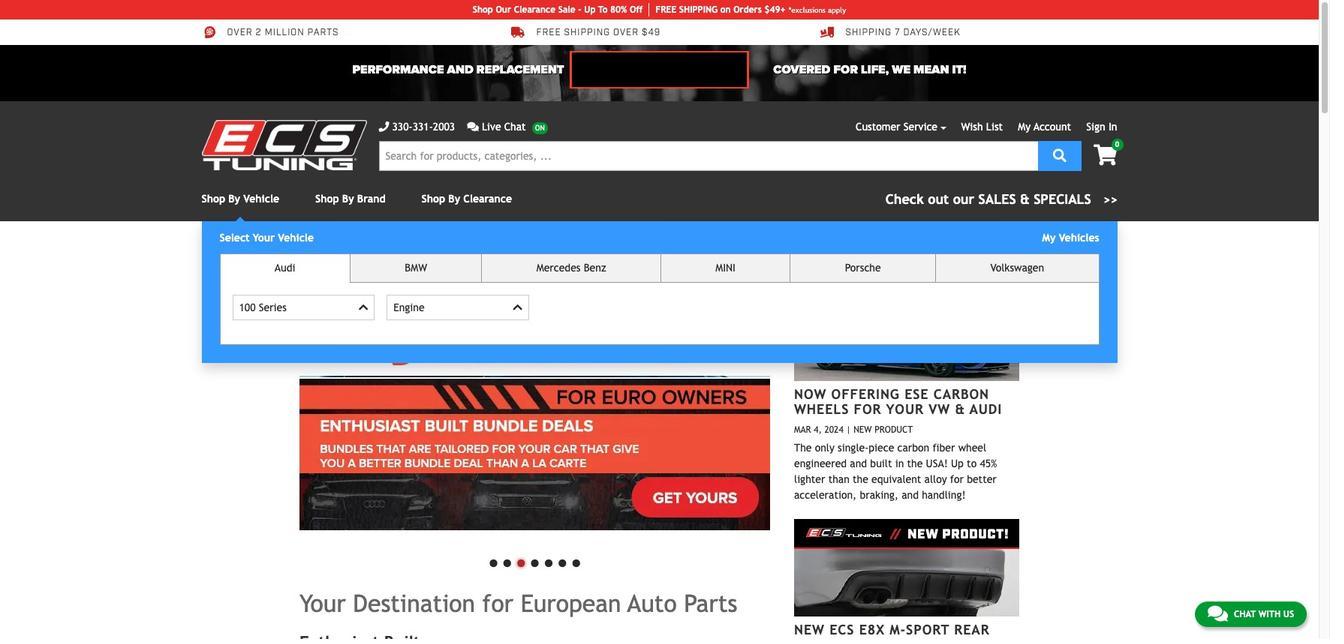 Task type: describe. For each thing, give the bounding box(es) containing it.
1 • from the left
[[487, 546, 500, 577]]

price match guarantee link
[[202, 26, 353, 39]]

up inside mar 4, 2024 | new product the only single-piece carbon fiber wheel engineered and built in the usa! up to 45% lighter than the equivalent alloy for better acceleration, braking, and handling!
[[951, 458, 964, 470]]

free shipping over $49 link
[[511, 26, 661, 39]]

piece
[[869, 442, 894, 454]]

view
[[978, 264, 998, 272]]

acceleration,
[[794, 490, 857, 502]]

lifetime replacement program banner image
[[570, 51, 749, 89]]

service
[[904, 121, 938, 133]]

phone image
[[379, 122, 389, 132]]

offering
[[831, 386, 900, 402]]

wheel
[[958, 442, 986, 454]]

your destination for european auto parts
[[300, 590, 737, 617]]

free ship ping on orders $49+ *exclusions apply
[[656, 5, 846, 15]]

parts
[[307, 27, 339, 38]]

replacement
[[477, 62, 564, 77]]

enthusiast built
[[846, 27, 936, 38]]

list
[[986, 121, 1003, 133]]

auto
[[628, 590, 677, 617]]

to
[[967, 458, 977, 470]]

by for brand
[[342, 193, 354, 205]]

0 vertical spatial chat
[[504, 121, 526, 133]]

wish
[[961, 121, 983, 133]]

my for my account
[[1018, 121, 1031, 133]]

• • • • • • •
[[487, 546, 583, 577]]

shop by vehicle
[[202, 193, 279, 205]]

tab list containing audi
[[220, 254, 1099, 346]]

apply
[[828, 6, 846, 14]]

2 vertical spatial your
[[300, 590, 346, 617]]

1 horizontal spatial and
[[902, 490, 919, 502]]

your inside now offering ese carbon wheels for your vw & audi
[[886, 402, 924, 417]]

5 • from the left
[[542, 546, 556, 577]]

match
[[259, 27, 292, 38]]

-
[[578, 5, 582, 15]]

engineered
[[794, 458, 847, 470]]

shop by clearance link
[[422, 193, 512, 205]]

80%
[[610, 5, 627, 15]]

new ecs e8x m-sport rear diffusers link
[[794, 622, 990, 640]]

sales & specials
[[979, 191, 1091, 207]]

it!
[[952, 62, 966, 77]]

330-
[[392, 121, 413, 133]]

mar 4, 2024 | new product the only single-piece carbon fiber wheel engineered and built in the usa! up to 45% lighter than the equivalent alloy for better acceleration, braking, and handling!
[[794, 425, 997, 502]]

by for clearance
[[448, 193, 460, 205]]

100 series
[[239, 302, 287, 314]]

1 horizontal spatial &
[[1020, 191, 1030, 207]]

shipping
[[564, 27, 610, 38]]

ecs inside 'new ecs e8x m-sport rear diffusers'
[[830, 622, 855, 638]]

vehicles
[[1059, 232, 1099, 244]]

sale
[[558, 5, 576, 15]]

live chat
[[482, 121, 526, 133]]

in
[[895, 458, 904, 470]]

330-331-2003
[[392, 121, 455, 133]]

carbon
[[897, 442, 929, 454]]

view all
[[978, 264, 1013, 272]]

news
[[903, 257, 947, 277]]

2
[[256, 27, 262, 38]]

built inside mar 4, 2024 | new product the only single-piece carbon fiber wheel engineered and built in the usa! up to 45% lighter than the equivalent alloy for better acceleration, braking, and handling!
[[870, 458, 892, 470]]

us
[[1283, 610, 1294, 620]]

0 vertical spatial ecs
[[867, 257, 897, 277]]

mean
[[914, 62, 949, 77]]

with
[[1259, 610, 1281, 620]]

4,
[[814, 425, 822, 436]]

only
[[815, 442, 835, 454]]

my vehicles
[[1042, 232, 1099, 244]]

carbon
[[934, 386, 989, 402]]

shop our clearance sale - up to 80% off
[[473, 5, 643, 15]]

shipping 7 days/week
[[846, 27, 961, 38]]

alloy
[[925, 474, 947, 486]]

porsche
[[845, 262, 881, 274]]

for
[[854, 402, 882, 417]]

7 • from the left
[[569, 546, 583, 577]]

to
[[598, 5, 608, 15]]

than
[[828, 474, 850, 486]]

6 • from the left
[[556, 546, 569, 577]]

we
[[892, 62, 911, 77]]

all
[[1001, 264, 1013, 272]]

sign in
[[1086, 121, 1117, 133]]

$49+
[[765, 5, 786, 15]]

lifetime tech support link
[[511, 26, 657, 39]]

shop for shop by vehicle
[[202, 193, 225, 205]]

account
[[1034, 121, 1071, 133]]

2 • from the left
[[500, 546, 514, 577]]

braking,
[[860, 490, 899, 502]]

ship
[[679, 5, 698, 15]]

wish list
[[961, 121, 1003, 133]]

new ecs e8x m-sport rear diffusers
[[794, 622, 990, 640]]

over 2 million parts link
[[202, 26, 339, 39]]

free
[[536, 27, 561, 38]]

0 horizontal spatial audi
[[275, 262, 295, 274]]

mercedes
[[537, 262, 581, 274]]

0 vertical spatial and
[[850, 458, 867, 470]]

search image
[[1053, 148, 1067, 162]]

my for my vehicles
[[1042, 232, 1056, 244]]

Search text field
[[379, 141, 1038, 171]]

guarantee
[[295, 27, 353, 38]]

lifetime tech support
[[536, 27, 657, 38]]

diffusers
[[794, 638, 867, 640]]

performance
[[352, 62, 444, 77]]

now
[[794, 386, 827, 402]]

select your vehicle
[[220, 232, 314, 244]]

new ecs e8x m-sport rear diffusers image
[[794, 520, 1019, 617]]

shop for shop by brand
[[315, 193, 339, 205]]

enthusiast
[[846, 27, 906, 38]]

shop for shop by clearance
[[422, 193, 445, 205]]

now offering ese carbon wheels for your vw & audi link
[[794, 386, 1002, 417]]

shop our clearance sale - up to 80% off link
[[473, 3, 650, 17]]

e8x
[[859, 622, 885, 638]]



Task type: locate. For each thing, give the bounding box(es) containing it.
0 vertical spatial vehicle
[[243, 193, 279, 205]]

clearance down live
[[463, 193, 512, 205]]

ecs tuning image
[[202, 120, 367, 170]]

life,
[[861, 62, 889, 77]]

clearance for by
[[463, 193, 512, 205]]

shop by vehicle link
[[202, 193, 279, 205]]

new inside 'new ecs e8x m-sport rear diffusers'
[[794, 622, 825, 638]]

enthusiast built link
[[820, 26, 936, 39]]

million
[[265, 27, 305, 38]]

4 • from the left
[[528, 546, 542, 577]]

price
[[227, 27, 256, 38]]

1 horizontal spatial clearance
[[514, 5, 556, 15]]

shop left 'our'
[[473, 5, 493, 15]]

now offering ese carbon wheels for your vw & audi image
[[794, 284, 1019, 381]]

my
[[1018, 121, 1031, 133], [1042, 232, 1056, 244]]

1 horizontal spatial audi
[[970, 402, 1002, 417]]

1 horizontal spatial built
[[909, 27, 936, 38]]

0 vertical spatial new
[[854, 425, 872, 436]]

rear
[[954, 622, 990, 638]]

covered for life, we mean it!
[[773, 62, 966, 77]]

clearance up free
[[514, 5, 556, 15]]

1 vertical spatial chat
[[1234, 610, 1256, 620]]

our
[[496, 5, 511, 15]]

mar
[[794, 425, 811, 436]]

vag - now offering apex wheels for your audi & vw image
[[300, 257, 770, 531]]

0 vertical spatial audi
[[275, 262, 295, 274]]

the
[[794, 442, 812, 454]]

1 vertical spatial for
[[482, 590, 513, 617]]

1 horizontal spatial up
[[951, 458, 964, 470]]

sign in link
[[1086, 121, 1117, 133]]

1 vertical spatial clearance
[[463, 193, 512, 205]]

1 vertical spatial &
[[955, 402, 965, 417]]

sport
[[906, 622, 950, 638]]

up right - at the top
[[584, 5, 596, 15]]

shop by clearance
[[422, 193, 512, 205]]

built right 7
[[909, 27, 936, 38]]

0 horizontal spatial and
[[850, 458, 867, 470]]

1 horizontal spatial chat
[[1234, 610, 1256, 620]]

0 vertical spatial &
[[1020, 191, 1030, 207]]

3 by from the left
[[448, 193, 460, 205]]

2 horizontal spatial your
[[886, 402, 924, 417]]

1 horizontal spatial ecs
[[867, 257, 897, 277]]

1 horizontal spatial my
[[1042, 232, 1056, 244]]

volkswagen
[[990, 262, 1044, 274]]

over 2 million parts
[[227, 27, 339, 38]]

vehicle for select your vehicle
[[278, 232, 314, 244]]

331-
[[413, 121, 433, 133]]

vehicle
[[243, 193, 279, 205], [278, 232, 314, 244]]

for inside mar 4, 2024 | new product the only single-piece carbon fiber wheel engineered and built in the usa! up to 45% lighter than the equivalent alloy for better acceleration, braking, and handling!
[[950, 474, 964, 486]]

1 vertical spatial audi
[[970, 402, 1002, 417]]

shop right brand
[[422, 193, 445, 205]]

2003
[[433, 121, 455, 133]]

my left vehicles
[[1042, 232, 1056, 244]]

shop
[[473, 5, 493, 15], [202, 193, 225, 205], [315, 193, 339, 205], [422, 193, 445, 205]]

1 vertical spatial my
[[1042, 232, 1056, 244]]

& right vw
[[955, 402, 965, 417]]

vehicle up select your vehicle
[[243, 193, 279, 205]]

shop up select
[[202, 193, 225, 205]]

and down single-
[[850, 458, 867, 470]]

my account link
[[1018, 121, 1071, 133]]

series
[[259, 302, 287, 314]]

shopping cart image
[[1094, 145, 1117, 166]]

1 vertical spatial new
[[794, 622, 825, 638]]

audi down select your vehicle
[[275, 262, 295, 274]]

3 • from the left
[[514, 546, 528, 577]]

ping
[[698, 5, 718, 15]]

& right sales
[[1020, 191, 1030, 207]]

0 vertical spatial my
[[1018, 121, 1031, 133]]

customer
[[856, 121, 900, 133]]

benz
[[584, 262, 606, 274]]

lighter
[[794, 474, 825, 486]]

price match guarantee
[[227, 27, 353, 38]]

clearance for our
[[514, 5, 556, 15]]

shop inside the shop our clearance sale - up to 80% off link
[[473, 5, 493, 15]]

1 vertical spatial your
[[886, 402, 924, 417]]

& inside now offering ese carbon wheels for your vw & audi
[[955, 402, 965, 417]]

up
[[584, 5, 596, 15], [951, 458, 964, 470]]

the right in
[[907, 458, 923, 470]]

chat with us
[[1234, 610, 1294, 620]]

new inside mar 4, 2024 | new product the only single-piece carbon fiber wheel engineered and built in the usa! up to 45% lighter than the equivalent alloy for better acceleration, braking, and handling!
[[854, 425, 872, 436]]

audi up wheel
[[970, 402, 1002, 417]]

fiber
[[933, 442, 955, 454]]

1 horizontal spatial by
[[342, 193, 354, 205]]

0
[[1115, 140, 1120, 149]]

vehicle for shop by vehicle
[[243, 193, 279, 205]]

shop by brand link
[[315, 193, 386, 205]]

0 horizontal spatial by
[[228, 193, 240, 205]]

the right than
[[853, 474, 868, 486]]

1 vertical spatial and
[[902, 490, 919, 502]]

chat left with
[[1234, 610, 1256, 620]]

engine
[[393, 302, 425, 314]]

1 vertical spatial vehicle
[[278, 232, 314, 244]]

by up select
[[228, 193, 240, 205]]

1 horizontal spatial new
[[854, 425, 872, 436]]

0 horizontal spatial new
[[794, 622, 825, 638]]

0 vertical spatial the
[[907, 458, 923, 470]]

1 vertical spatial ecs
[[830, 622, 855, 638]]

1 vertical spatial built
[[870, 458, 892, 470]]

customer service button
[[856, 119, 946, 135]]

for
[[950, 474, 964, 486], [482, 590, 513, 617]]

by down the 2003
[[448, 193, 460, 205]]

usa!
[[926, 458, 948, 470]]

handling!
[[922, 490, 966, 502]]

comments image
[[467, 122, 479, 132]]

built inside enthusiast built link
[[909, 27, 936, 38]]

ecs left 'e8x'
[[830, 622, 855, 638]]

select
[[220, 232, 250, 244]]

shipping
[[846, 27, 892, 38]]

*exclusions
[[789, 6, 826, 14]]

1 horizontal spatial your
[[300, 590, 346, 617]]

1 by from the left
[[228, 193, 240, 205]]

for down • • • • • • •
[[482, 590, 513, 617]]

0 horizontal spatial ecs
[[830, 622, 855, 638]]

0 horizontal spatial chat
[[504, 121, 526, 133]]

shop left brand
[[315, 193, 339, 205]]

0 horizontal spatial the
[[853, 474, 868, 486]]

7
[[895, 27, 900, 38]]

destination
[[353, 590, 475, 617]]

0 horizontal spatial my
[[1018, 121, 1031, 133]]

lifetime
[[536, 27, 581, 38]]

m-
[[890, 622, 906, 638]]

1 horizontal spatial the
[[907, 458, 923, 470]]

over
[[227, 27, 253, 38]]

live
[[482, 121, 501, 133]]

orders
[[734, 5, 762, 15]]

0 horizontal spatial built
[[870, 458, 892, 470]]

0 vertical spatial up
[[584, 5, 596, 15]]

new right the |
[[854, 425, 872, 436]]

generic - ecs enthusiast bundles image
[[300, 257, 770, 531], [300, 257, 770, 531]]

0 vertical spatial built
[[909, 27, 936, 38]]

0 horizontal spatial up
[[584, 5, 596, 15]]

1 vertical spatial up
[[951, 458, 964, 470]]

clearance
[[514, 5, 556, 15], [463, 193, 512, 205]]

2 by from the left
[[342, 193, 354, 205]]

now offering ese carbon wheels for your vw & audi
[[794, 386, 1002, 417]]

audi inside now offering ese carbon wheels for your vw & audi
[[970, 402, 1002, 417]]

my left account
[[1018, 121, 1031, 133]]

shop for shop our clearance sale - up to 80% off
[[473, 5, 493, 15]]

comments image
[[1208, 605, 1228, 623]]

built down piece
[[870, 458, 892, 470]]

0 horizontal spatial &
[[955, 402, 965, 417]]

by left brand
[[342, 193, 354, 205]]

and
[[850, 458, 867, 470], [902, 490, 919, 502]]

2 horizontal spatial by
[[448, 193, 460, 205]]

product
[[875, 425, 913, 436]]

1 vertical spatial the
[[853, 474, 868, 486]]

0 vertical spatial for
[[950, 474, 964, 486]]

mini
[[716, 262, 736, 274]]

customer service
[[856, 121, 938, 133]]

0 horizontal spatial your
[[253, 232, 275, 244]]

ecs left news
[[867, 257, 897, 277]]

0 vertical spatial your
[[253, 232, 275, 244]]

vehicle right select
[[278, 232, 314, 244]]

1 horizontal spatial for
[[950, 474, 964, 486]]

my account
[[1018, 121, 1071, 133]]

sales
[[979, 191, 1016, 207]]

up left to
[[951, 458, 964, 470]]

0 vertical spatial clearance
[[514, 5, 556, 15]]

equivalent
[[872, 474, 921, 486]]

ese
[[905, 386, 929, 402]]

chat right live
[[504, 121, 526, 133]]

and down "equivalent"
[[902, 490, 919, 502]]

chat with us link
[[1195, 602, 1307, 628]]

live chat link
[[467, 119, 548, 135]]

parts
[[684, 590, 737, 617]]

european
[[521, 590, 621, 617]]

by for vehicle
[[228, 193, 240, 205]]

tab list
[[220, 254, 1099, 346]]

new left 'e8x'
[[794, 622, 825, 638]]

0 horizontal spatial clearance
[[463, 193, 512, 205]]

your
[[253, 232, 275, 244], [886, 402, 924, 417], [300, 590, 346, 617]]

0 horizontal spatial for
[[482, 590, 513, 617]]

for up handling!
[[950, 474, 964, 486]]

and
[[447, 62, 473, 77]]

0 link
[[1082, 139, 1123, 167]]



Task type: vqa. For each thing, say whether or not it's contained in the screenshot.
$383.99
no



